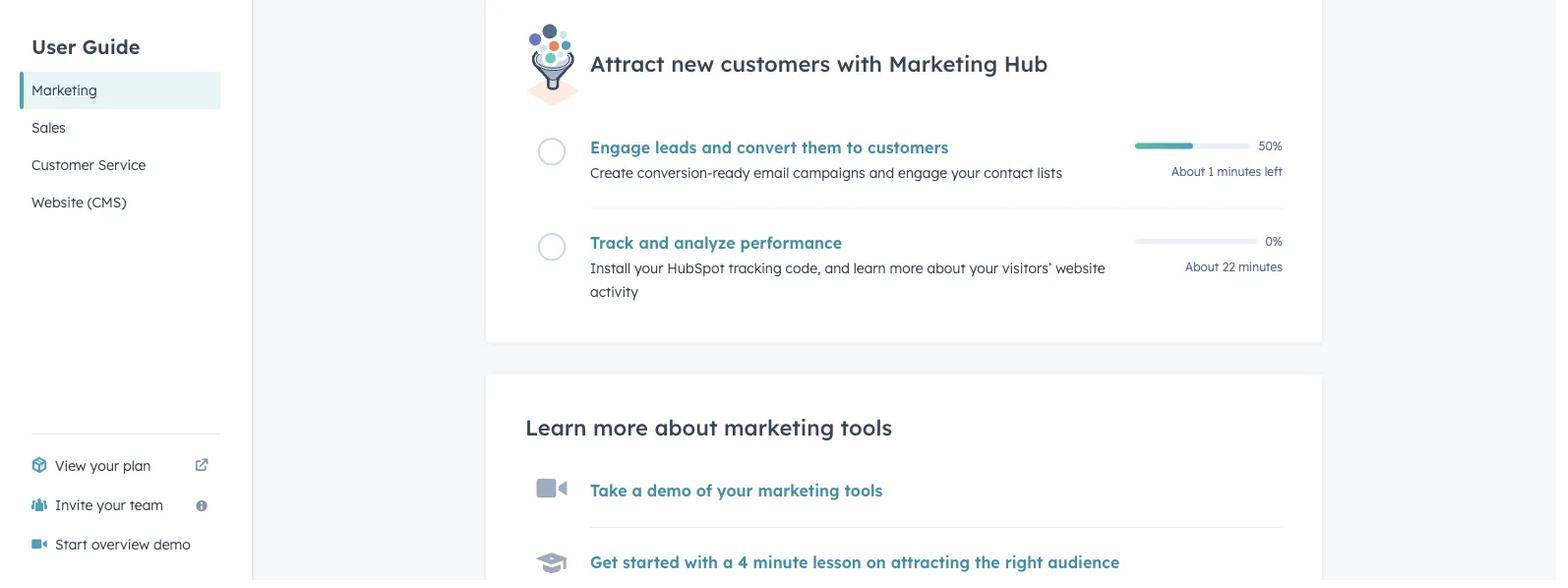 Task type: vqa. For each thing, say whether or not it's contained in the screenshot.
About corresponding to Engage leads and convert them to customers
yes



Task type: locate. For each thing, give the bounding box(es) containing it.
track and analyze performance button
[[590, 233, 1123, 252]]

marketing
[[889, 50, 998, 77], [31, 82, 97, 99]]

customers up engage
[[868, 137, 949, 157]]

your inside view your plan link
[[90, 457, 119, 475]]

about 22 minutes
[[1185, 259, 1283, 274]]

1 horizontal spatial customers
[[868, 137, 949, 157]]

marketing up take a demo of your marketing tools
[[724, 414, 834, 441]]

0 horizontal spatial about
[[655, 414, 718, 441]]

1 vertical spatial about
[[1185, 259, 1219, 274]]

0 vertical spatial minutes
[[1217, 164, 1261, 178]]

code,
[[786, 259, 821, 276]]

minutes right 1
[[1217, 164, 1261, 178]]

marketing
[[724, 414, 834, 441], [758, 481, 840, 501]]

the
[[975, 553, 1000, 572]]

left
[[1265, 164, 1283, 178]]

your left plan
[[90, 457, 119, 475]]

your left team
[[97, 497, 126, 514]]

on
[[866, 553, 886, 572]]

marketing left hub
[[889, 50, 998, 77]]

start overview demo
[[55, 536, 191, 553]]

and down engage leads and convert them to customers button
[[869, 164, 894, 181]]

50%
[[1259, 139, 1283, 153]]

your
[[951, 164, 980, 181], [634, 259, 663, 276], [970, 259, 998, 276], [90, 457, 119, 475], [717, 481, 753, 501], [97, 497, 126, 514]]

your left visitors'
[[970, 259, 998, 276]]

0 vertical spatial about
[[927, 259, 966, 276]]

more
[[890, 259, 923, 276], [593, 414, 648, 441]]

with left 4
[[684, 553, 718, 572]]

link opens in a new window image
[[195, 454, 209, 478], [195, 459, 209, 473]]

demo left of
[[647, 481, 691, 501]]

your inside invite your team button
[[97, 497, 126, 514]]

0 vertical spatial marketing
[[889, 50, 998, 77]]

0 vertical spatial demo
[[647, 481, 691, 501]]

0 vertical spatial more
[[890, 259, 923, 276]]

install
[[590, 259, 631, 276]]

them
[[802, 137, 842, 157]]

0 horizontal spatial more
[[593, 414, 648, 441]]

0 horizontal spatial demo
[[153, 536, 191, 553]]

overview
[[91, 536, 150, 553]]

minutes
[[1217, 164, 1261, 178], [1239, 259, 1283, 274]]

customer service
[[31, 156, 146, 174]]

0 vertical spatial about
[[1172, 164, 1205, 178]]

about up of
[[655, 414, 718, 441]]

minutes for track and analyze performance
[[1239, 259, 1283, 274]]

demo down team
[[153, 536, 191, 553]]

minutes down 0% on the top right of page
[[1239, 259, 1283, 274]]

and down track and analyze performance "button"
[[825, 259, 850, 276]]

engage leads and convert them to customers create conversion-ready email campaigns and engage your contact lists
[[590, 137, 1063, 181]]

of
[[696, 481, 712, 501]]

1 horizontal spatial a
[[723, 553, 733, 572]]

user guide views element
[[20, 0, 220, 221]]

learn more about marketing tools
[[525, 414, 892, 441]]

hubspot
[[667, 259, 725, 276]]

and up ready
[[702, 137, 732, 157]]

1 horizontal spatial more
[[890, 259, 923, 276]]

your inside engage leads and convert them to customers create conversion-ready email campaigns and engage your contact lists
[[951, 164, 980, 181]]

about
[[1172, 164, 1205, 178], [1185, 259, 1219, 274]]

about for track and analyze performance
[[1185, 259, 1219, 274]]

a
[[632, 481, 642, 501], [723, 553, 733, 572]]

about inside track and analyze performance install your hubspot tracking code, and learn more about your visitors' website activity
[[927, 259, 966, 276]]

user guide
[[31, 34, 140, 59]]

about right learn
[[927, 259, 966, 276]]

1 vertical spatial demo
[[153, 536, 191, 553]]

service
[[98, 156, 146, 174]]

activity
[[590, 283, 638, 300]]

about left 1
[[1172, 164, 1205, 178]]

with up engage leads and convert them to customers button
[[837, 50, 882, 77]]

marketing inside marketing button
[[31, 82, 97, 99]]

your right engage
[[951, 164, 980, 181]]

tools
[[841, 414, 892, 441], [845, 481, 883, 501]]

0 horizontal spatial marketing
[[31, 82, 97, 99]]

a right take
[[632, 481, 642, 501]]

marketing up the sales
[[31, 82, 97, 99]]

new
[[671, 50, 714, 77]]

right
[[1005, 553, 1043, 572]]

1 vertical spatial customers
[[868, 137, 949, 157]]

marketing up minute
[[758, 481, 840, 501]]

and
[[702, 137, 732, 157], [869, 164, 894, 181], [639, 233, 669, 252], [825, 259, 850, 276]]

customers right new
[[721, 50, 830, 77]]

demo
[[647, 481, 691, 501], [153, 536, 191, 553]]

1 vertical spatial minutes
[[1239, 259, 1283, 274]]

a left 4
[[723, 553, 733, 572]]

sales
[[31, 119, 66, 136]]

view
[[55, 457, 86, 475]]

1 horizontal spatial demo
[[647, 481, 691, 501]]

about left 22
[[1185, 259, 1219, 274]]

0 vertical spatial a
[[632, 481, 642, 501]]

to
[[847, 137, 863, 157]]

1 horizontal spatial with
[[837, 50, 882, 77]]

engage
[[590, 137, 650, 157]]

0 vertical spatial customers
[[721, 50, 830, 77]]

0 vertical spatial tools
[[841, 414, 892, 441]]

1 horizontal spatial marketing
[[889, 50, 998, 77]]

convert
[[737, 137, 797, 157]]

team
[[130, 497, 163, 514]]

visitors'
[[1002, 259, 1052, 276]]

learn
[[854, 259, 886, 276]]

get
[[590, 553, 618, 572]]

about
[[927, 259, 966, 276], [655, 414, 718, 441]]

1 vertical spatial with
[[684, 553, 718, 572]]

hub
[[1004, 50, 1048, 77]]

analyze
[[674, 233, 735, 252]]

with
[[837, 50, 882, 77], [684, 553, 718, 572]]

1 horizontal spatial about
[[927, 259, 966, 276]]

website
[[1056, 259, 1105, 276]]

lists
[[1037, 164, 1063, 181]]

2 link opens in a new window image from the top
[[195, 459, 209, 473]]

0 horizontal spatial a
[[632, 481, 642, 501]]

invite your team button
[[20, 486, 220, 525]]

0 horizontal spatial customers
[[721, 50, 830, 77]]

1 vertical spatial marketing
[[31, 82, 97, 99]]

customers
[[721, 50, 830, 77], [868, 137, 949, 157]]



Task type: describe. For each thing, give the bounding box(es) containing it.
[object object] complete progress bar
[[1135, 143, 1193, 149]]

marketing button
[[20, 72, 220, 109]]

your right install
[[634, 259, 663, 276]]

contact
[[984, 164, 1033, 181]]

email
[[754, 164, 789, 181]]

demo for a
[[647, 481, 691, 501]]

and right track
[[639, 233, 669, 252]]

leads
[[655, 137, 697, 157]]

customers inside engage leads and convert them to customers create conversion-ready email campaigns and engage your contact lists
[[868, 137, 949, 157]]

get started with a 4 minute lesson on attracting the right audience link
[[590, 553, 1120, 572]]

website (cms)
[[31, 194, 126, 211]]

about for engage leads and convert them to customers
[[1172, 164, 1205, 178]]

attract
[[590, 50, 665, 77]]

start
[[55, 536, 88, 553]]

track and analyze performance install your hubspot tracking code, and learn more about your visitors' website activity
[[590, 233, 1105, 300]]

get started with a 4 minute lesson on attracting the right audience
[[590, 553, 1120, 572]]

campaigns
[[793, 164, 865, 181]]

1 vertical spatial more
[[593, 414, 648, 441]]

demo for overview
[[153, 536, 191, 553]]

take
[[590, 481, 627, 501]]

view your plan link
[[20, 447, 220, 486]]

plan
[[123, 457, 151, 475]]

take a demo of your marketing tools link
[[590, 481, 883, 501]]

(cms)
[[87, 194, 126, 211]]

1
[[1209, 164, 1214, 178]]

1 vertical spatial a
[[723, 553, 733, 572]]

4
[[738, 553, 748, 572]]

1 vertical spatial about
[[655, 414, 718, 441]]

1 link opens in a new window image from the top
[[195, 454, 209, 478]]

lesson
[[813, 553, 861, 572]]

customer service button
[[20, 147, 220, 184]]

1 vertical spatial tools
[[845, 481, 883, 501]]

started
[[623, 553, 680, 572]]

minutes for engage leads and convert them to customers
[[1217, 164, 1261, 178]]

minute
[[753, 553, 808, 572]]

attracting
[[891, 553, 970, 572]]

attract new customers with marketing hub
[[590, 50, 1048, 77]]

0 horizontal spatial with
[[684, 553, 718, 572]]

0%
[[1266, 234, 1283, 249]]

about 1 minutes left
[[1172, 164, 1283, 178]]

create
[[590, 164, 633, 181]]

guide
[[82, 34, 140, 59]]

your right of
[[717, 481, 753, 501]]

ready
[[713, 164, 750, 181]]

audience
[[1048, 553, 1120, 572]]

0 vertical spatial marketing
[[724, 414, 834, 441]]

learn
[[525, 414, 587, 441]]

performance
[[740, 233, 842, 252]]

website
[[31, 194, 83, 211]]

invite your team
[[55, 497, 163, 514]]

more inside track and analyze performance install your hubspot tracking code, and learn more about your visitors' website activity
[[890, 259, 923, 276]]

invite
[[55, 497, 93, 514]]

conversion-
[[637, 164, 713, 181]]

tracking
[[728, 259, 782, 276]]

0 vertical spatial with
[[837, 50, 882, 77]]

customer
[[31, 156, 94, 174]]

engage leads and convert them to customers button
[[590, 137, 1123, 157]]

engage
[[898, 164, 947, 181]]

user
[[31, 34, 76, 59]]

view your plan
[[55, 457, 151, 475]]

take a demo of your marketing tools
[[590, 481, 883, 501]]

track
[[590, 233, 634, 252]]

start overview demo link
[[20, 525, 220, 565]]

website (cms) button
[[20, 184, 220, 221]]

22
[[1222, 259, 1235, 274]]

1 vertical spatial marketing
[[758, 481, 840, 501]]

sales button
[[20, 109, 220, 147]]



